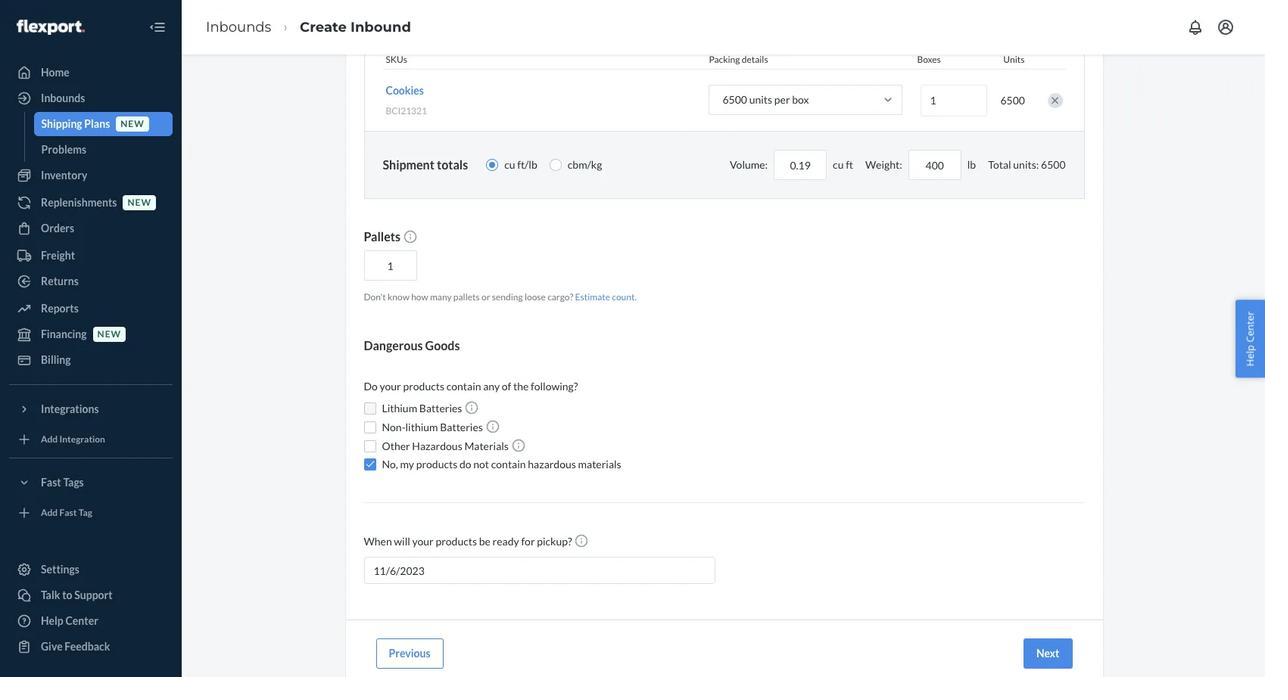 Task type: describe. For each thing, give the bounding box(es) containing it.
1 vertical spatial batteries
[[440, 421, 483, 434]]

boxes
[[918, 54, 941, 65]]

cu for cu ft
[[833, 158, 844, 171]]

2 horizontal spatial 6500
[[1042, 158, 1066, 171]]

following?
[[531, 380, 578, 393]]

reports
[[41, 302, 79, 315]]

pallets
[[454, 292, 480, 303]]

new for replenishments
[[128, 197, 151, 209]]

add integration
[[41, 434, 105, 446]]

no, my products do not contain hazardous materials
[[382, 458, 622, 471]]

new for financing
[[97, 329, 121, 340]]

1 vertical spatial center
[[66, 615, 98, 628]]

integration
[[59, 434, 105, 446]]

shipping plans
[[41, 117, 110, 130]]

0 vertical spatial batteries
[[420, 402, 462, 415]]

give feedback button
[[9, 636, 173, 660]]

add for add integration
[[41, 434, 58, 446]]

units:
[[1014, 158, 1040, 171]]

integrations button
[[9, 398, 173, 422]]

other
[[382, 440, 410, 453]]

other hazardous materials
[[382, 440, 511, 453]]

add for add fast tag
[[41, 508, 58, 519]]

settings
[[41, 564, 80, 576]]

1 horizontal spatial contain
[[491, 458, 526, 471]]

problems
[[41, 143, 86, 156]]

add fast tag
[[41, 508, 92, 519]]

cu ft/lb
[[505, 158, 538, 171]]

home
[[41, 66, 70, 79]]

create inbound link
[[300, 19, 411, 35]]

billing
[[41, 354, 71, 367]]

cookies
[[386, 84, 424, 97]]

of
[[502, 380, 512, 393]]

dangerous
[[364, 339, 423, 353]]

financing
[[41, 328, 87, 341]]

1 vertical spatial fast
[[59, 508, 77, 519]]

units
[[750, 93, 773, 106]]

0 vertical spatial your
[[380, 380, 401, 393]]

ft/lb
[[518, 158, 538, 171]]

plans
[[84, 117, 110, 130]]

ft
[[846, 158, 854, 171]]

previous button
[[376, 639, 444, 670]]

close navigation image
[[148, 18, 167, 36]]

Number of boxes number field
[[921, 85, 987, 116]]

inbound
[[351, 19, 411, 35]]

sending
[[492, 292, 523, 303]]

fast inside 'dropdown button'
[[41, 476, 61, 489]]

row containing cookies
[[383, 69, 1066, 131]]

6500 units per box
[[723, 93, 809, 106]]

packing details
[[709, 54, 769, 65]]

talk
[[41, 589, 60, 602]]

units
[[1004, 54, 1025, 65]]

support
[[74, 589, 113, 602]]

talk to support
[[41, 589, 113, 602]]

any
[[483, 380, 500, 393]]

products for contain
[[403, 380, 445, 393]]

when
[[364, 536, 392, 549]]

details
[[742, 54, 769, 65]]

lithium batteries
[[382, 402, 464, 415]]

6500 for 6500
[[1001, 94, 1026, 107]]

cbm/kg
[[568, 158, 602, 171]]

fast tags button
[[9, 471, 173, 495]]

shipment totals
[[383, 157, 468, 172]]

open account menu image
[[1217, 18, 1236, 36]]

billing link
[[9, 348, 173, 373]]

shipping
[[41, 117, 82, 130]]

inventory link
[[9, 164, 173, 188]]

create
[[300, 19, 347, 35]]

total units: 6500
[[989, 158, 1066, 171]]

returns link
[[9, 270, 173, 294]]

home link
[[9, 61, 173, 85]]

orders
[[41, 222, 74, 235]]

center inside button
[[1244, 311, 1258, 343]]

do your products contain any of the following?
[[364, 380, 578, 393]]

per
[[775, 93, 791, 106]]

help center link
[[9, 610, 173, 634]]

pickup?
[[537, 536, 572, 549]]

orders link
[[9, 217, 173, 241]]

tags
[[63, 476, 84, 489]]

lb
[[968, 158, 977, 171]]

volume:
[[730, 158, 768, 171]]

dangerous goods
[[364, 339, 460, 353]]

don't know how many pallets or sending loose cargo? estimate count .
[[364, 292, 637, 303]]

no,
[[382, 458, 398, 471]]

to
[[62, 589, 72, 602]]



Task type: locate. For each thing, give the bounding box(es) containing it.
shipment
[[383, 157, 435, 172]]

cookies link
[[386, 84, 424, 97]]

.
[[635, 292, 637, 303]]

problems link
[[34, 138, 173, 162]]

inbounds inside 'breadcrumbs' navigation
[[206, 19, 271, 35]]

0 text field left lb
[[909, 150, 962, 180]]

lithium
[[382, 402, 418, 415]]

count
[[612, 292, 635, 303]]

1 horizontal spatial inbounds link
[[206, 19, 271, 35]]

inbounds link inside 'breadcrumbs' navigation
[[206, 19, 271, 35]]

11/6/2023
[[374, 565, 425, 578]]

products up lithium batteries
[[403, 380, 445, 393]]

0 vertical spatial contain
[[447, 380, 481, 393]]

6500 down units
[[1001, 94, 1026, 107]]

1 horizontal spatial cu
[[833, 158, 844, 171]]

new up orders link
[[128, 197, 151, 209]]

None radio
[[486, 159, 499, 171], [550, 159, 562, 171], [486, 159, 499, 171], [550, 159, 562, 171]]

2 add from the top
[[41, 508, 58, 519]]

will
[[394, 536, 410, 549]]

add
[[41, 434, 58, 446], [41, 508, 58, 519]]

0 text field for volume:
[[774, 150, 827, 180]]

1 vertical spatial contain
[[491, 458, 526, 471]]

0 vertical spatial help center
[[1244, 311, 1258, 367]]

products down the hazardous
[[416, 458, 458, 471]]

0 text field left cu ft on the right top of page
[[774, 150, 827, 180]]

products
[[403, 380, 445, 393], [416, 458, 458, 471], [436, 536, 477, 549]]

0 horizontal spatial help center
[[41, 615, 98, 628]]

0 vertical spatial add
[[41, 434, 58, 446]]

freight link
[[9, 244, 173, 268]]

0 vertical spatial center
[[1244, 311, 1258, 343]]

0 text field
[[774, 150, 827, 180], [909, 150, 962, 180]]

1 add from the top
[[41, 434, 58, 446]]

0 vertical spatial new
[[121, 118, 144, 130]]

1 horizontal spatial 6500
[[1001, 94, 1026, 107]]

0 horizontal spatial contain
[[447, 380, 481, 393]]

loose
[[525, 292, 546, 303]]

0 horizontal spatial inbounds
[[41, 92, 85, 105]]

new right the plans
[[121, 118, 144, 130]]

help center button
[[1237, 300, 1266, 378]]

cu left "ft/lb"
[[505, 158, 515, 171]]

6500 left units
[[723, 93, 748, 106]]

1 horizontal spatial help
[[1244, 345, 1258, 367]]

settings link
[[9, 558, 173, 583]]

0 horizontal spatial inbounds link
[[9, 86, 173, 111]]

talk to support button
[[9, 584, 173, 608]]

open notifications image
[[1187, 18, 1205, 36]]

know
[[388, 292, 410, 303]]

2 vertical spatial new
[[97, 329, 121, 340]]

cu ft
[[833, 158, 854, 171]]

batteries up non-lithium batteries
[[420, 402, 462, 415]]

new for shipping plans
[[121, 118, 144, 130]]

1 vertical spatial products
[[416, 458, 458, 471]]

batteries
[[420, 402, 462, 415], [440, 421, 483, 434]]

when will your products be ready for pickup?
[[364, 536, 574, 549]]

row
[[383, 69, 1066, 131]]

0 vertical spatial fast
[[41, 476, 61, 489]]

0 horizontal spatial help
[[41, 615, 63, 628]]

lithium
[[406, 421, 438, 434]]

hazardous
[[412, 440, 463, 453]]

pallets
[[364, 230, 403, 244]]

help center inside button
[[1244, 311, 1258, 367]]

materials
[[465, 440, 509, 453]]

give
[[41, 641, 63, 654]]

6500 for 6500 units per box
[[723, 93, 748, 106]]

0 vertical spatial products
[[403, 380, 445, 393]]

new down reports link
[[97, 329, 121, 340]]

add fast tag link
[[9, 501, 173, 526]]

next button
[[1024, 639, 1073, 670]]

bci21321
[[386, 105, 427, 117]]

your right do
[[380, 380, 401, 393]]

add down fast tags at the bottom left of page
[[41, 508, 58, 519]]

breadcrumbs navigation
[[194, 5, 423, 49]]

totals
[[437, 157, 468, 172]]

products for do
[[416, 458, 458, 471]]

tag
[[79, 508, 92, 519]]

1 cu from the left
[[505, 158, 515, 171]]

1 0 text field from the left
[[774, 150, 827, 180]]

0 text field for weight:
[[909, 150, 962, 180]]

estimate
[[575, 292, 611, 303]]

total
[[989, 158, 1012, 171]]

help
[[1244, 345, 1258, 367], [41, 615, 63, 628]]

products left be
[[436, 536, 477, 549]]

do
[[460, 458, 472, 471]]

don't
[[364, 292, 386, 303]]

6500
[[723, 93, 748, 106], [1001, 94, 1026, 107], [1042, 158, 1066, 171]]

your right will
[[413, 536, 434, 549]]

0 horizontal spatial center
[[66, 615, 98, 628]]

0 horizontal spatial 6500
[[723, 93, 748, 106]]

1 vertical spatial your
[[413, 536, 434, 549]]

contain right not
[[491, 458, 526, 471]]

many
[[430, 292, 452, 303]]

inventory
[[41, 169, 87, 182]]

batteries up other hazardous materials
[[440, 421, 483, 434]]

for
[[521, 536, 535, 549]]

0 horizontal spatial cu
[[505, 158, 515, 171]]

non-lithium batteries
[[382, 421, 485, 434]]

be
[[479, 536, 491, 549]]

cu left the ft
[[833, 158, 844, 171]]

2 0 text field from the left
[[909, 150, 962, 180]]

help inside help center button
[[1244, 345, 1258, 367]]

do
[[364, 380, 378, 393]]

freight
[[41, 249, 75, 262]]

None checkbox
[[364, 422, 376, 434]]

contain left any
[[447, 380, 481, 393]]

6500 right units:
[[1042, 158, 1066, 171]]

reports link
[[9, 297, 173, 321]]

fast left tags
[[41, 476, 61, 489]]

ready
[[493, 536, 519, 549]]

inbounds link
[[206, 19, 271, 35], [9, 86, 173, 111]]

add left the integration
[[41, 434, 58, 446]]

not
[[474, 458, 489, 471]]

2 cu from the left
[[833, 158, 844, 171]]

returns
[[41, 275, 79, 288]]

0 text field
[[364, 251, 417, 281]]

non-
[[382, 421, 406, 434]]

or
[[482, 292, 491, 303]]

1 vertical spatial new
[[128, 197, 151, 209]]

1 vertical spatial help
[[41, 615, 63, 628]]

2 vertical spatial products
[[436, 536, 477, 549]]

None checkbox
[[364, 403, 376, 415], [364, 441, 376, 453], [364, 459, 376, 471], [364, 403, 376, 415], [364, 441, 376, 453], [364, 459, 376, 471]]

skus
[[386, 54, 408, 65]]

1 vertical spatial add
[[41, 508, 58, 519]]

feedback
[[65, 641, 110, 654]]

0 vertical spatial inbounds
[[206, 19, 271, 35]]

my
[[400, 458, 414, 471]]

give feedback
[[41, 641, 110, 654]]

goods
[[425, 339, 460, 353]]

cu for cu ft/lb
[[505, 158, 515, 171]]

1 horizontal spatial center
[[1244, 311, 1258, 343]]

hazardous
[[528, 458, 576, 471]]

1 horizontal spatial help center
[[1244, 311, 1258, 367]]

previous
[[389, 648, 431, 661]]

fast left tag
[[59, 508, 77, 519]]

flexport logo image
[[17, 19, 85, 35]]

0 vertical spatial inbounds link
[[206, 19, 271, 35]]

1 horizontal spatial inbounds
[[206, 19, 271, 35]]

new
[[121, 118, 144, 130], [128, 197, 151, 209], [97, 329, 121, 340]]

0 horizontal spatial your
[[380, 380, 401, 393]]

1 horizontal spatial 0 text field
[[909, 150, 962, 180]]

1 vertical spatial inbounds link
[[9, 86, 173, 111]]

fast tags
[[41, 476, 84, 489]]

cargo?
[[548, 292, 574, 303]]

0 horizontal spatial 0 text field
[[774, 150, 827, 180]]

help inside help center link
[[41, 615, 63, 628]]

0 vertical spatial help
[[1244, 345, 1258, 367]]

1 vertical spatial help center
[[41, 615, 98, 628]]

1 vertical spatial inbounds
[[41, 92, 85, 105]]

your
[[380, 380, 401, 393], [413, 536, 434, 549]]

1 horizontal spatial your
[[413, 536, 434, 549]]

add integration link
[[9, 428, 173, 452]]

replenishments
[[41, 196, 117, 209]]

weight:
[[866, 158, 903, 171]]



Task type: vqa. For each thing, say whether or not it's contained in the screenshot.
the Materials
yes



